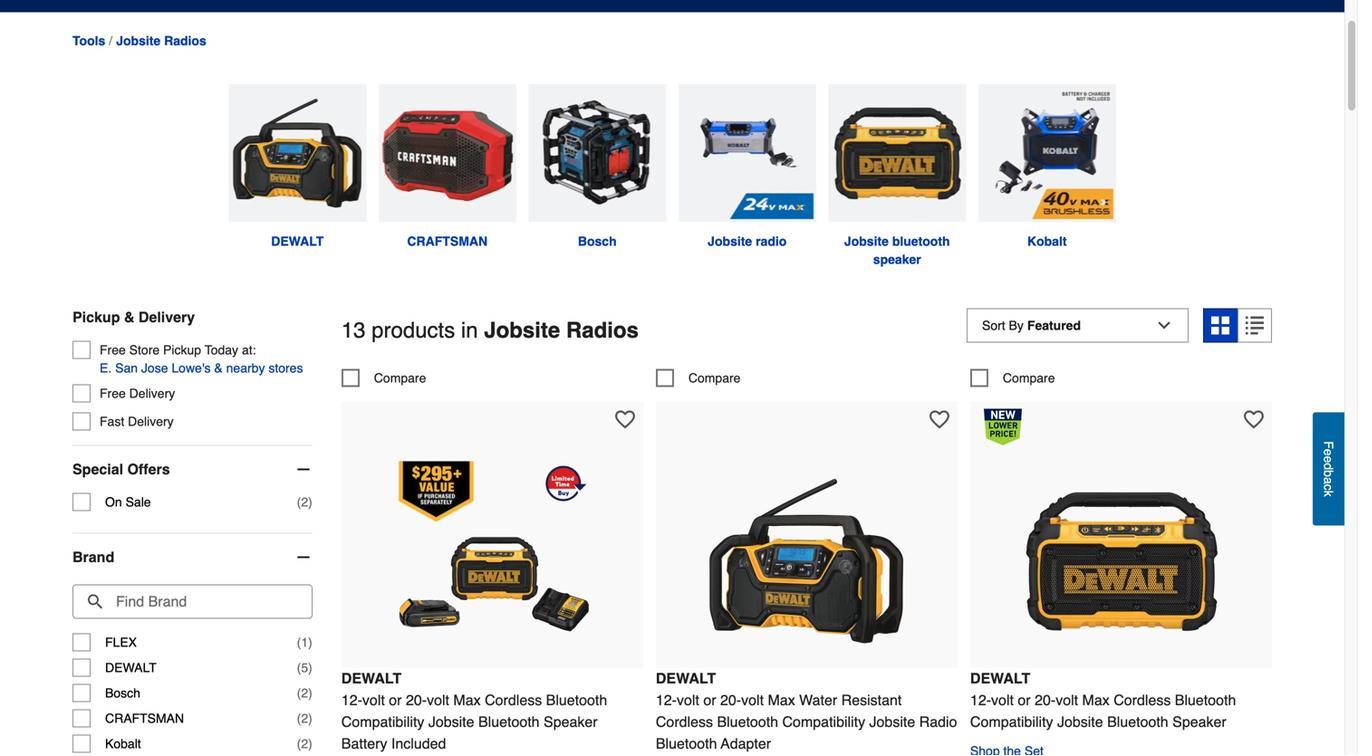 Task type: locate. For each thing, give the bounding box(es) containing it.
or for included
[[389, 692, 402, 709]]

dewalt inside dewalt 12-volt or 20-volt max cordless bluetooth compatibility jobsite bluetooth speaker
[[970, 670, 1030, 687]]

1 2 from the top
[[301, 495, 308, 510]]

5 ) from the top
[[308, 712, 312, 726]]

offers
[[127, 461, 170, 478]]

( 1 )
[[297, 636, 312, 650]]

) for craftsman
[[308, 712, 312, 726]]

minus image
[[294, 461, 312, 479]]

1 horizontal spatial radios
[[566, 318, 639, 343]]

free
[[100, 343, 126, 358], [100, 386, 126, 401]]

craftsman down jobsite radios brand craftsman image
[[407, 234, 488, 249]]

0 horizontal spatial craftsman
[[105, 712, 184, 726]]

0 horizontal spatial pickup
[[72, 309, 120, 326]]

list view image
[[1246, 317, 1264, 335]]

12- inside dewalt 12-volt or 20-volt max cordless bluetooth compatibility jobsite bluetooth speaker battery included
[[341, 692, 362, 709]]

included
[[391, 736, 446, 752]]

( 2 ) for on sale
[[297, 495, 312, 510]]

or inside dewalt 12-volt or 20-volt max water resistant cordless bluetooth compatibility jobsite radio bluetooth adapter
[[703, 692, 716, 709]]

& down today
[[214, 361, 223, 376]]

e up d
[[1321, 449, 1336, 456]]

fast delivery
[[100, 415, 174, 429]]

jobsite bluetooth speaker link
[[822, 84, 972, 269]]

12- inside dewalt 12-volt or 20-volt max water resistant cordless bluetooth compatibility jobsite radio bluetooth adapter
[[656, 692, 677, 709]]

0 horizontal spatial kobalt
[[105, 737, 141, 752]]

cordless inside dewalt 12-volt or 20-volt max water resistant cordless bluetooth compatibility jobsite radio bluetooth adapter
[[656, 714, 713, 731]]

2 horizontal spatial max
[[1082, 692, 1110, 709]]

compare inside 1003141026 element
[[688, 371, 741, 385]]

heart outline image
[[615, 410, 635, 430], [1244, 410, 1264, 430]]

1 horizontal spatial compatibility
[[782, 714, 865, 731]]

2 for kobalt
[[301, 737, 308, 752]]

4 volt from the left
[[741, 692, 764, 709]]

2 12- from the left
[[656, 692, 677, 709]]

5
[[301, 661, 308, 676]]

12- inside dewalt 12-volt or 20-volt max cordless bluetooth compatibility jobsite bluetooth speaker
[[970, 692, 991, 709]]

2 for bosch
[[301, 686, 308, 701]]

dewalt for 12-volt or 20-volt max cordless bluetooth compatibility jobsite bluetooth speaker
[[970, 670, 1030, 687]]

) left "battery"
[[308, 737, 312, 752]]

radios inside 'tools / jobsite radios'
[[164, 33, 206, 48]]

3 max from the left
[[1082, 692, 1110, 709]]

compatibility for dewalt 12-volt or 20-volt max cordless bluetooth compatibility jobsite bluetooth speaker
[[970, 714, 1053, 731]]

2 horizontal spatial cordless
[[1114, 692, 1171, 709]]

or
[[389, 692, 402, 709], [703, 692, 716, 709], [1018, 692, 1031, 709]]

6 volt from the left
[[1056, 692, 1078, 709]]

1 vertical spatial free
[[100, 386, 126, 401]]

) down 5 at left
[[308, 712, 312, 726]]

1 horizontal spatial max
[[768, 692, 795, 709]]

0 horizontal spatial 12-
[[341, 692, 362, 709]]

1 20- from the left
[[406, 692, 427, 709]]

1 horizontal spatial 12-
[[656, 692, 677, 709]]

speaker inside dewalt 12-volt or 20-volt max cordless bluetooth compatibility jobsite bluetooth speaker
[[1173, 714, 1227, 731]]

speaker inside dewalt 12-volt or 20-volt max cordless bluetooth compatibility jobsite bluetooth speaker battery included
[[544, 714, 598, 731]]

1 vertical spatial pickup
[[163, 343, 201, 358]]

1 or from the left
[[389, 692, 402, 709]]

1 free from the top
[[100, 343, 126, 358]]

1 horizontal spatial speaker
[[1173, 714, 1227, 731]]

2 speaker from the left
[[1173, 714, 1227, 731]]

) for dewalt
[[308, 661, 312, 676]]

free down e.
[[100, 386, 126, 401]]

(
[[297, 495, 301, 510], [297, 636, 301, 650], [297, 661, 301, 676], [297, 686, 301, 701], [297, 712, 301, 726], [297, 737, 301, 752]]

( up 5 at left
[[297, 636, 301, 650]]

2 compare from the left
[[688, 371, 741, 385]]

or inside dewalt 12-volt or 20-volt max cordless bluetooth compatibility jobsite bluetooth speaker
[[1018, 692, 1031, 709]]

delivery up free store pickup today at:
[[139, 309, 195, 326]]

max inside dewalt 12-volt or 20-volt max cordless bluetooth compatibility jobsite bluetooth speaker battery included
[[453, 692, 481, 709]]

2 or from the left
[[703, 692, 716, 709]]

0 horizontal spatial cordless
[[485, 692, 542, 709]]

&
[[124, 309, 135, 326], [214, 361, 223, 376]]

compatibility
[[341, 714, 424, 731], [782, 714, 865, 731], [970, 714, 1053, 731]]

nearby
[[226, 361, 265, 376]]

1 vertical spatial &
[[214, 361, 223, 376]]

1 compare from the left
[[374, 371, 426, 385]]

1 12- from the left
[[341, 692, 362, 709]]

0 horizontal spatial radios
[[164, 33, 206, 48]]

dewalt 12-volt or 20-volt max cordless bluetooth compatibility jobsite bluetooth speaker battery included
[[341, 670, 607, 752]]

4 ( 2 ) from the top
[[297, 737, 312, 752]]

None search field
[[484, 0, 979, 14]]

jobsite radio
[[708, 234, 787, 249]]

compatibility inside dewalt 12-volt or 20-volt max cordless bluetooth compatibility jobsite bluetooth speaker battery included
[[341, 714, 424, 731]]

1000732098 element
[[970, 369, 1055, 387]]

2 20- from the left
[[720, 692, 741, 709]]

1 vertical spatial delivery
[[129, 386, 175, 401]]

pickup up the 'lowe's'
[[163, 343, 201, 358]]

bosch down the flex
[[105, 686, 140, 701]]

0 horizontal spatial compare
[[374, 371, 426, 385]]

1 ( 2 ) from the top
[[297, 495, 312, 510]]

compare for 5014688323 element
[[374, 371, 426, 385]]

3 ( 2 ) from the top
[[297, 712, 312, 726]]

3 compare from the left
[[1003, 371, 1055, 385]]

max for included
[[453, 692, 481, 709]]

2 2 from the top
[[301, 686, 308, 701]]

20- inside dewalt 12-volt or 20-volt max water resistant cordless bluetooth compatibility jobsite radio bluetooth adapter
[[720, 692, 741, 709]]

Find Brand text field
[[72, 585, 312, 619]]

brand button
[[72, 534, 312, 581]]

max inside dewalt 12-volt or 20-volt max water resistant cordless bluetooth compatibility jobsite radio bluetooth adapter
[[768, 692, 795, 709]]

cordless inside dewalt 12-volt or 20-volt max cordless bluetooth compatibility jobsite bluetooth speaker
[[1114, 692, 1171, 709]]

( 2 )
[[297, 495, 312, 510], [297, 686, 312, 701], [297, 712, 312, 726], [297, 737, 312, 752]]

& inside button
[[214, 361, 223, 376]]

pickup up e.
[[72, 309, 120, 326]]

20- inside dewalt 12-volt or 20-volt max cordless bluetooth compatibility jobsite bluetooth speaker battery included
[[406, 692, 427, 709]]

3 20- from the left
[[1035, 692, 1056, 709]]

3 12- from the left
[[970, 692, 991, 709]]

0 vertical spatial craftsman
[[407, 234, 488, 249]]

2 horizontal spatial compatibility
[[970, 714, 1053, 731]]

compatibility up "battery"
[[341, 714, 424, 731]]

1 horizontal spatial kobalt
[[1027, 234, 1067, 249]]

2 ) from the top
[[308, 636, 312, 650]]

jobsite inside 'tools / jobsite radios'
[[116, 33, 161, 48]]

( 2 ) down 5 at left
[[297, 712, 312, 726]]

1 ) from the top
[[308, 495, 312, 510]]

0 horizontal spatial 20-
[[406, 692, 427, 709]]

1 horizontal spatial heart outline image
[[1244, 410, 1264, 430]]

) up 5 at left
[[308, 636, 312, 650]]

delivery for free delivery
[[129, 386, 175, 401]]

2 max from the left
[[768, 692, 795, 709]]

3 ) from the top
[[308, 661, 312, 676]]

1 horizontal spatial or
[[703, 692, 716, 709]]

0 horizontal spatial max
[[453, 692, 481, 709]]

1 max from the left
[[453, 692, 481, 709]]

1 ( from the top
[[297, 495, 301, 510]]

( 2 ) left "battery"
[[297, 737, 312, 752]]

a
[[1321, 477, 1336, 484]]

e
[[1321, 449, 1336, 456], [1321, 456, 1336, 463]]

jobsite inside dewalt 12-volt or 20-volt max cordless bluetooth compatibility jobsite bluetooth speaker battery included
[[428, 714, 474, 731]]

0 vertical spatial bosch
[[578, 234, 617, 249]]

0 vertical spatial &
[[124, 309, 135, 326]]

( for kobalt
[[297, 737, 301, 752]]

cordless
[[485, 692, 542, 709], [1114, 692, 1171, 709], [656, 714, 713, 731]]

1 vertical spatial kobalt
[[105, 737, 141, 752]]

/
[[109, 34, 113, 48]]

2 left "battery"
[[301, 737, 308, 752]]

1 vertical spatial radios
[[566, 318, 639, 343]]

) down the "( 5 )"
[[308, 686, 312, 701]]

( down minus icon
[[297, 495, 301, 510]]

2 free from the top
[[100, 386, 126, 401]]

dewalt
[[271, 234, 324, 249], [105, 661, 157, 676], [341, 670, 402, 687], [656, 670, 716, 687], [970, 670, 1030, 687]]

2 compatibility from the left
[[782, 714, 865, 731]]

12- for 12-volt or 20-volt max cordless bluetooth compatibility jobsite bluetooth speaker
[[970, 692, 991, 709]]

f e e d b a c k
[[1321, 441, 1336, 497]]

jobsite radios type jobsite bluetooth speaker image
[[828, 84, 966, 222]]

3 or from the left
[[1018, 692, 1031, 709]]

compare for 1003141026 element
[[688, 371, 741, 385]]

0 horizontal spatial bosch
[[105, 686, 140, 701]]

cordless inside dewalt 12-volt or 20-volt max cordless bluetooth compatibility jobsite bluetooth speaker battery included
[[485, 692, 542, 709]]

( 2 ) for craftsman
[[297, 712, 312, 726]]

jobsite inside jobsite bluetooth speaker
[[844, 234, 889, 249]]

0 horizontal spatial compatibility
[[341, 714, 424, 731]]

20-
[[406, 692, 427, 709], [720, 692, 741, 709], [1035, 692, 1056, 709]]

jobsite radios type jobsite radio image
[[678, 84, 816, 222]]

special offers button
[[72, 446, 312, 493]]

1 horizontal spatial pickup
[[163, 343, 201, 358]]

) down 1
[[308, 661, 312, 676]]

dewalt for 12-volt or 20-volt max cordless bluetooth compatibility jobsite bluetooth speaker battery included
[[341, 670, 402, 687]]

0 horizontal spatial heart outline image
[[615, 410, 635, 430]]

2 down the "( 5 )"
[[301, 686, 308, 701]]

dewalt inside dewalt 12-volt or 20-volt max cordless bluetooth compatibility jobsite bluetooth speaker battery included
[[341, 670, 402, 687]]

compatibility down the water
[[782, 714, 865, 731]]

2 horizontal spatial or
[[1018, 692, 1031, 709]]

3 ( from the top
[[297, 661, 301, 676]]

compare
[[374, 371, 426, 385], [688, 371, 741, 385], [1003, 371, 1055, 385]]

on
[[105, 495, 122, 510]]

( left "battery"
[[297, 737, 301, 752]]

2 vertical spatial delivery
[[128, 415, 174, 429]]

stores
[[268, 361, 303, 376]]

bluetooth
[[546, 692, 607, 709], [1175, 692, 1236, 709], [478, 714, 540, 731], [717, 714, 778, 731], [1107, 714, 1169, 731], [656, 736, 717, 752]]

0 horizontal spatial or
[[389, 692, 402, 709]]

or inside dewalt 12-volt or 20-volt max cordless bluetooth compatibility jobsite bluetooth speaker battery included
[[389, 692, 402, 709]]

jobsite radios brand dewalt image
[[229, 84, 366, 222]]

( down 5 at left
[[297, 712, 301, 726]]

1 horizontal spatial 20-
[[720, 692, 741, 709]]

delivery down jose
[[129, 386, 175, 401]]

delivery down free delivery
[[128, 415, 174, 429]]

jobsite radios brand kobalt image
[[978, 84, 1116, 222]]

2 for on sale
[[301, 495, 308, 510]]

( for on sale
[[297, 495, 301, 510]]

bosch
[[578, 234, 617, 249], [105, 686, 140, 701]]

1003141026 element
[[656, 369, 741, 387]]

1 compatibility from the left
[[341, 714, 424, 731]]

kobalt
[[1027, 234, 1067, 249], [105, 737, 141, 752]]

bluetooth
[[892, 234, 950, 249]]

6 ) from the top
[[308, 737, 312, 752]]

2 for craftsman
[[301, 712, 308, 726]]

( down the "( 5 )"
[[297, 686, 301, 701]]

jobsite
[[116, 33, 161, 48], [708, 234, 752, 249], [844, 234, 889, 249], [484, 318, 560, 343], [428, 714, 474, 731], [869, 714, 915, 731], [1057, 714, 1103, 731]]

1 vertical spatial bosch
[[105, 686, 140, 701]]

1 horizontal spatial &
[[214, 361, 223, 376]]

max inside dewalt 12-volt or 20-volt max cordless bluetooth compatibility jobsite bluetooth speaker
[[1082, 692, 1110, 709]]

12- for 12-volt or 20-volt max cordless bluetooth compatibility jobsite bluetooth speaker battery included
[[341, 692, 362, 709]]

compatibility inside dewalt 12-volt or 20-volt max water resistant cordless bluetooth compatibility jobsite radio bluetooth adapter
[[782, 714, 865, 731]]

( 2 ) down minus icon
[[297, 495, 312, 510]]

volt
[[362, 692, 385, 709], [427, 692, 449, 709], [677, 692, 699, 709], [741, 692, 764, 709], [991, 692, 1014, 709], [1056, 692, 1078, 709]]

4 ) from the top
[[308, 686, 312, 701]]

1 horizontal spatial cordless
[[656, 714, 713, 731]]

2
[[301, 495, 308, 510], [301, 686, 308, 701], [301, 712, 308, 726], [301, 737, 308, 752]]

) down minus icon
[[308, 495, 312, 510]]

tools / jobsite radios
[[72, 33, 206, 48]]

1 vertical spatial craftsman
[[105, 712, 184, 726]]

dewalt 12-volt or 20-volt max cordless bluetooth compatibility jobsite bluetooth speaker
[[970, 670, 1236, 731]]

jobsite radio link
[[672, 84, 822, 251]]

e up b
[[1321, 456, 1336, 463]]

sale
[[126, 495, 151, 510]]

4 ( from the top
[[297, 686, 301, 701]]

craftsman down the flex
[[105, 712, 184, 726]]

3 2 from the top
[[301, 712, 308, 726]]

2 horizontal spatial compare
[[1003, 371, 1055, 385]]

( 2 ) down the "( 5 )"
[[297, 686, 312, 701]]

e.
[[100, 361, 112, 376]]

compatibility right radio
[[970, 714, 1053, 731]]

4 2 from the top
[[301, 737, 308, 752]]

k
[[1321, 491, 1336, 497]]

1 speaker from the left
[[544, 714, 598, 731]]

0 vertical spatial radios
[[164, 33, 206, 48]]

speaker
[[544, 714, 598, 731], [1173, 714, 1227, 731]]

jobsite radios brand bosch image
[[528, 84, 666, 222]]

max
[[453, 692, 481, 709], [768, 692, 795, 709], [1082, 692, 1110, 709]]

0 vertical spatial free
[[100, 343, 126, 358]]

free up e.
[[100, 343, 126, 358]]

grid view image
[[1211, 317, 1229, 335]]

compare inside 1000732098 element
[[1003, 371, 1055, 385]]

( down 1
[[297, 661, 301, 676]]

2 down minus icon
[[301, 495, 308, 510]]

c
[[1321, 484, 1336, 491]]

pickup
[[72, 309, 120, 326], [163, 343, 201, 358]]

6 ( from the top
[[297, 737, 301, 752]]

compatibility for dewalt 12-volt or 20-volt max cordless bluetooth compatibility jobsite bluetooth speaker battery included
[[341, 714, 424, 731]]

brand
[[72, 549, 114, 566]]

adapter
[[721, 736, 771, 752]]

1 horizontal spatial compare
[[688, 371, 741, 385]]

2 horizontal spatial 12-
[[970, 692, 991, 709]]

12-
[[341, 692, 362, 709], [656, 692, 677, 709], [970, 692, 991, 709]]

products
[[372, 318, 455, 343]]

compare inside 5014688323 element
[[374, 371, 426, 385]]

5 ( from the top
[[297, 712, 301, 726]]

cordless for 12-volt or 20-volt max cordless bluetooth compatibility jobsite bluetooth speaker
[[1114, 692, 1171, 709]]

delivery
[[139, 309, 195, 326], [129, 386, 175, 401], [128, 415, 174, 429]]

3 compatibility from the left
[[970, 714, 1053, 731]]

dewalt inside dewalt 12-volt or 20-volt max water resistant cordless bluetooth compatibility jobsite radio bluetooth adapter
[[656, 670, 716, 687]]

2 ( from the top
[[297, 636, 301, 650]]

lowe's
[[172, 361, 211, 376]]

2 horizontal spatial 20-
[[1035, 692, 1056, 709]]

compatibility inside dewalt 12-volt or 20-volt max cordless bluetooth compatibility jobsite bluetooth speaker
[[970, 714, 1053, 731]]

radios
[[164, 33, 206, 48], [566, 318, 639, 343]]

2 ( 2 ) from the top
[[297, 686, 312, 701]]

1 volt from the left
[[362, 692, 385, 709]]

) for flex
[[308, 636, 312, 650]]

craftsman
[[407, 234, 488, 249], [105, 712, 184, 726]]

0 horizontal spatial speaker
[[544, 714, 598, 731]]

2 e from the top
[[1321, 456, 1336, 463]]

5014688323 element
[[341, 369, 426, 387]]

heart outline image
[[929, 410, 949, 430]]

resistant
[[841, 692, 902, 709]]

dewalt 12-volt or 20-volt max water resistant cordless bluetooth compatibility jobsite radio bluetooth adapter
[[656, 670, 957, 752]]

2 down 5 at left
[[301, 712, 308, 726]]

& up store
[[124, 309, 135, 326]]

)
[[308, 495, 312, 510], [308, 636, 312, 650], [308, 661, 312, 676], [308, 686, 312, 701], [308, 712, 312, 726], [308, 737, 312, 752]]

speaker
[[873, 252, 921, 267]]

e. san jose lowe's & nearby stores button
[[100, 359, 303, 377]]

bosch down jobsite radios brand bosch image
[[578, 234, 617, 249]]



Task type: describe. For each thing, give the bounding box(es) containing it.
b
[[1321, 470, 1336, 477]]

( 5 )
[[297, 661, 312, 676]]

water
[[799, 692, 837, 709]]

new lower price image
[[984, 409, 1022, 446]]

radio
[[756, 234, 787, 249]]

jobsite inside dewalt 12-volt or 20-volt max water resistant cordless bluetooth compatibility jobsite radio bluetooth adapter
[[869, 714, 915, 731]]

d
[[1321, 463, 1336, 470]]

san
[[115, 361, 138, 376]]

free store pickup today at:
[[100, 343, 256, 358]]

or for bluetooth
[[703, 692, 716, 709]]

compare for 1000732098 element
[[1003, 371, 1055, 385]]

( 2 ) for bosch
[[297, 686, 312, 701]]

speaker for dewalt 12-volt or 20-volt max cordless bluetooth compatibility jobsite bluetooth speaker battery included
[[544, 714, 598, 731]]

1 horizontal spatial bosch
[[578, 234, 617, 249]]

free for free delivery
[[100, 386, 126, 401]]

2 heart outline image from the left
[[1244, 410, 1264, 430]]

1 horizontal spatial craftsman
[[407, 234, 488, 249]]

5 volt from the left
[[991, 692, 1014, 709]]

store
[[129, 343, 160, 358]]

20- for bluetooth
[[720, 692, 741, 709]]

( for craftsman
[[297, 712, 301, 726]]

delivery for fast delivery
[[128, 415, 174, 429]]

) for bosch
[[308, 686, 312, 701]]

free delivery
[[100, 386, 175, 401]]

flex
[[105, 636, 137, 650]]

( for bosch
[[297, 686, 301, 701]]

1 heart outline image from the left
[[615, 410, 635, 430]]

e. san jose lowe's & nearby stores
[[100, 361, 303, 376]]

1
[[301, 636, 308, 650]]

kobalt link
[[972, 84, 1122, 251]]

20- inside dewalt 12-volt or 20-volt max cordless bluetooth compatibility jobsite bluetooth speaker
[[1035, 692, 1056, 709]]

12- for 12-volt or 20-volt max water resistant cordless bluetooth compatibility jobsite radio bluetooth adapter
[[656, 692, 677, 709]]

special offers
[[72, 461, 170, 478]]

in
[[461, 318, 478, 343]]

0 horizontal spatial &
[[124, 309, 135, 326]]

max for bluetooth
[[768, 692, 795, 709]]

1 e from the top
[[1321, 449, 1336, 456]]

jobsite radios link
[[116, 33, 206, 48]]

2 volt from the left
[[427, 692, 449, 709]]

fast
[[100, 415, 124, 429]]

battery
[[341, 736, 387, 752]]

radio
[[919, 714, 957, 731]]

) for kobalt
[[308, 737, 312, 752]]

jobsite inside jobsite radio link
[[708, 234, 752, 249]]

jose
[[141, 361, 168, 376]]

special
[[72, 461, 123, 478]]

dewalt for 12-volt or 20-volt max water resistant cordless bluetooth compatibility jobsite radio bluetooth adapter
[[656, 670, 716, 687]]

tools
[[72, 33, 105, 48]]

13 products in jobsite radios
[[341, 318, 639, 343]]

( for dewalt
[[297, 661, 301, 676]]

13
[[341, 318, 366, 343]]

f e e d b a c k button
[[1313, 413, 1345, 526]]

cordless for 12-volt or 20-volt max cordless bluetooth compatibility jobsite bluetooth speaker battery included
[[485, 692, 542, 709]]

craftsman link
[[372, 84, 522, 251]]

0 vertical spatial kobalt
[[1027, 234, 1067, 249]]

jobsite radios brand craftsman image
[[378, 84, 516, 222]]

at:
[[242, 343, 256, 358]]

3 volt from the left
[[677, 692, 699, 709]]

jobsite inside dewalt 12-volt or 20-volt max cordless bluetooth compatibility jobsite bluetooth speaker
[[1057, 714, 1103, 731]]

( for flex
[[297, 636, 301, 650]]

speaker for dewalt 12-volt or 20-volt max cordless bluetooth compatibility jobsite bluetooth speaker
[[1173, 714, 1227, 731]]

) for on sale
[[308, 495, 312, 510]]

minus image
[[294, 549, 312, 567]]

free for free store pickup today at:
[[100, 343, 126, 358]]

dewalt link
[[222, 84, 372, 251]]

tools link
[[72, 33, 105, 48]]

today
[[205, 343, 238, 358]]

bosch link
[[522, 84, 672, 251]]

pickup & delivery
[[72, 309, 195, 326]]

f
[[1321, 441, 1336, 449]]

( 2 ) for kobalt
[[297, 737, 312, 752]]

jobsite bluetooth speaker
[[844, 234, 954, 267]]

0 vertical spatial pickup
[[72, 309, 120, 326]]

0 vertical spatial delivery
[[139, 309, 195, 326]]

20- for included
[[406, 692, 427, 709]]

on sale
[[105, 495, 151, 510]]



Task type: vqa. For each thing, say whether or not it's contained in the screenshot.
the top Appliances image
no



